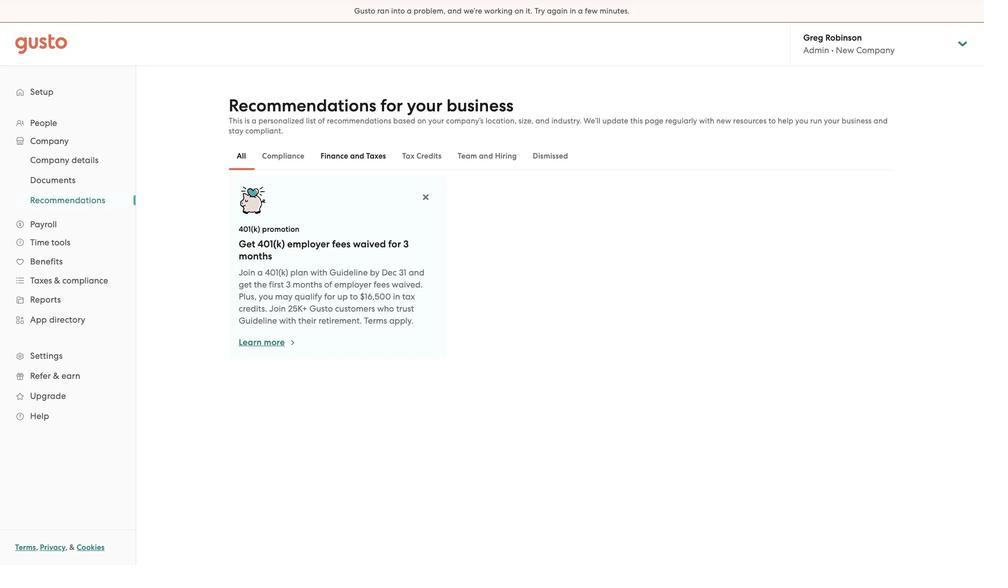 Task type: locate. For each thing, give the bounding box(es) containing it.
1 vertical spatial 3
[[286, 280, 291, 290]]

reports link
[[10, 291, 126, 309]]

your left company's
[[429, 117, 444, 126]]

1 horizontal spatial business
[[842, 117, 872, 126]]

with down 25k+
[[279, 316, 296, 326]]

company details link
[[18, 151, 126, 169]]

1 horizontal spatial join
[[269, 304, 286, 314]]

taxes & compliance
[[30, 276, 108, 286]]

in right again on the top of page
[[570, 7, 577, 16]]

0 horizontal spatial terms
[[15, 544, 36, 553]]

and inside button
[[350, 152, 364, 161]]

you left run
[[796, 117, 809, 126]]

business right run
[[842, 117, 872, 126]]

0 vertical spatial for
[[381, 95, 403, 116]]

earn
[[62, 371, 80, 381]]

0 horizontal spatial gusto
[[310, 304, 333, 314]]

gusto down qualify
[[310, 304, 333, 314]]

1 vertical spatial gusto
[[310, 304, 333, 314]]

3 up 31
[[404, 239, 409, 250]]

recommendations down documents link
[[30, 195, 105, 205]]

2 horizontal spatial with
[[699, 117, 715, 126]]

2 vertical spatial for
[[324, 292, 335, 302]]

fees up $16,500
[[374, 280, 390, 290]]

0 vertical spatial in
[[570, 7, 577, 16]]

0 vertical spatial with
[[699, 117, 715, 126]]

3
[[404, 239, 409, 250], [286, 280, 291, 290]]

0 vertical spatial you
[[796, 117, 809, 126]]

1 horizontal spatial to
[[769, 117, 776, 126]]

taxes left tax
[[366, 152, 386, 161]]

you
[[796, 117, 809, 126], [259, 292, 273, 302]]

compliance
[[262, 152, 305, 161]]

taxes
[[366, 152, 386, 161], [30, 276, 52, 286]]

1 vertical spatial join
[[269, 304, 286, 314]]

terms left the privacy
[[15, 544, 36, 553]]

1 vertical spatial guideline
[[239, 316, 277, 326]]

0 vertical spatial join
[[239, 268, 255, 278]]

recommendations
[[229, 95, 377, 116], [30, 195, 105, 205]]

taxes up reports
[[30, 276, 52, 286]]

1 vertical spatial &
[[53, 371, 59, 381]]

0 vertical spatial on
[[515, 7, 524, 16]]

get
[[239, 239, 255, 250]]

time tools button
[[10, 234, 126, 252]]

1 horizontal spatial recommendations
[[229, 95, 377, 116]]

a right "is"
[[252, 117, 257, 126]]

0 horizontal spatial on
[[418, 117, 427, 126]]

0 vertical spatial employer
[[287, 239, 330, 250]]

1 horizontal spatial ,
[[65, 544, 67, 553]]

your
[[407, 95, 443, 116], [429, 117, 444, 126], [825, 117, 840, 126]]

0 horizontal spatial to
[[350, 292, 358, 302]]

fees left waived
[[332, 239, 351, 250]]

admin
[[804, 45, 830, 55]]

on left it.
[[515, 7, 524, 16]]

gusto left the ran at the top left of the page
[[354, 7, 376, 16]]

2 list from the top
[[0, 150, 136, 210]]

for up based at top
[[381, 95, 403, 116]]

upgrade link
[[10, 387, 126, 405]]

with inside recommendations for your business this is a personalized list of recommendations based on your company's location, size, and industry. we'll update this page regularly with new resources to help you run your business and stay compliant.
[[699, 117, 715, 126]]

1 vertical spatial employer
[[335, 280, 372, 290]]

2 vertical spatial 401(k)
[[265, 268, 288, 278]]

join
[[239, 268, 255, 278], [269, 304, 286, 314]]

1 vertical spatial months
[[293, 280, 322, 290]]

company up documents
[[30, 155, 69, 165]]

0 horizontal spatial in
[[393, 292, 400, 302]]

1 horizontal spatial on
[[515, 7, 524, 16]]

1 vertical spatial terms
[[15, 544, 36, 553]]

finance and taxes button
[[313, 144, 394, 168]]

customers
[[335, 304, 375, 314]]

1 list from the top
[[0, 114, 136, 426]]

& up reports link
[[54, 276, 60, 286]]

team
[[458, 152, 477, 161]]

1 horizontal spatial months
[[293, 280, 322, 290]]

recommendations link
[[18, 191, 126, 209]]

terms down who on the bottom of the page
[[364, 316, 387, 326]]

and inside join a 401(k) plan with guideline by dec 31 and get the first 3 months of employer fees waived. plus, you may qualify for up to $16,500 in tax credits. join 25k+ gusto customers who trust guideline with their retirement. terms apply.
[[409, 268, 425, 278]]

for left up
[[324, 292, 335, 302]]

1 horizontal spatial 3
[[404, 239, 409, 250]]

months up qualify
[[293, 280, 322, 290]]

1 horizontal spatial fees
[[374, 280, 390, 290]]

31
[[399, 268, 407, 278]]

industry.
[[552, 117, 582, 126]]

promotion
[[262, 225, 300, 234]]

we'll
[[584, 117, 601, 126]]

a up the in the left of the page
[[258, 268, 263, 278]]

, left cookies
[[65, 544, 67, 553]]

employer up up
[[335, 280, 372, 290]]

0 horizontal spatial guideline
[[239, 316, 277, 326]]

problem,
[[414, 7, 446, 16]]

& inside dropdown button
[[54, 276, 60, 286]]

regularly
[[666, 117, 698, 126]]

0 horizontal spatial business
[[447, 95, 514, 116]]

0 vertical spatial months
[[239, 251, 272, 262]]

months
[[239, 251, 272, 262], [293, 280, 322, 290]]

in left tax
[[393, 292, 400, 302]]

0 horizontal spatial ,
[[36, 544, 38, 553]]

1 horizontal spatial taxes
[[366, 152, 386, 161]]

details
[[72, 155, 99, 165]]

learn more
[[239, 338, 285, 348]]

401(k) up get
[[239, 225, 260, 234]]

compliance button
[[254, 144, 313, 168]]

and inside 'button'
[[479, 152, 493, 161]]

& left earn
[[53, 371, 59, 381]]

0 vertical spatial company
[[857, 45, 895, 55]]

0 vertical spatial 3
[[404, 239, 409, 250]]

to right up
[[350, 292, 358, 302]]

0 horizontal spatial recommendations
[[30, 195, 105, 205]]

0 vertical spatial guideline
[[330, 268, 368, 278]]

may
[[275, 292, 293, 302]]

1 vertical spatial of
[[324, 280, 332, 290]]

3 inside join a 401(k) plan with guideline by dec 31 and get the first 3 months of employer fees waived. plus, you may qualify for up to $16,500 in tax credits. join 25k+ gusto customers who trust guideline with their retirement. terms apply.
[[286, 280, 291, 290]]

terms inside join a 401(k) plan with guideline by dec 31 and get the first 3 months of employer fees waived. plus, you may qualify for up to $16,500 in tax credits. join 25k+ gusto customers who trust guideline with their retirement. terms apply.
[[364, 316, 387, 326]]

business
[[447, 95, 514, 116], [842, 117, 872, 126]]

company for company details
[[30, 155, 69, 165]]

2 vertical spatial with
[[279, 316, 296, 326]]

company right new
[[857, 45, 895, 55]]

your up based at top
[[407, 95, 443, 116]]

of
[[318, 117, 325, 126], [324, 280, 332, 290]]

terms
[[364, 316, 387, 326], [15, 544, 36, 553]]

1 vertical spatial company
[[30, 136, 69, 146]]

0 vertical spatial to
[[769, 117, 776, 126]]

retirement.
[[319, 316, 362, 326]]

on right based at top
[[418, 117, 427, 126]]

0 horizontal spatial you
[[259, 292, 273, 302]]

company
[[857, 45, 895, 55], [30, 136, 69, 146], [30, 155, 69, 165]]

credits.
[[239, 304, 267, 314]]

a left the few
[[578, 7, 583, 16]]

1 vertical spatial recommendations
[[30, 195, 105, 205]]

0 vertical spatial &
[[54, 276, 60, 286]]

list containing company details
[[0, 150, 136, 210]]

who
[[377, 304, 394, 314]]

recommendations inside recommendations for your business this is a personalized list of recommendations based on your company's location, size, and industry. we'll update this page regularly with new resources to help you run your business and stay compliant.
[[229, 95, 377, 116]]

3 right first
[[286, 280, 291, 290]]

recommendations inside recommendations link
[[30, 195, 105, 205]]

1 horizontal spatial with
[[311, 268, 328, 278]]

terms link
[[15, 544, 36, 553]]

settings link
[[10, 347, 126, 365]]

first
[[269, 280, 284, 290]]

list containing people
[[0, 114, 136, 426]]

401(k) down promotion
[[258, 239, 285, 250]]

benefits link
[[10, 253, 126, 271]]

0 vertical spatial taxes
[[366, 152, 386, 161]]

1 vertical spatial on
[[418, 117, 427, 126]]

you inside recommendations for your business this is a personalized list of recommendations based on your company's location, size, and industry. we'll update this page regularly with new resources to help you run your business and stay compliant.
[[796, 117, 809, 126]]

guideline down credits.
[[239, 316, 277, 326]]

0 horizontal spatial 3
[[286, 280, 291, 290]]

recommendations for recommendations
[[30, 195, 105, 205]]

1 vertical spatial in
[[393, 292, 400, 302]]

in
[[570, 7, 577, 16], [393, 292, 400, 302]]

guideline
[[330, 268, 368, 278], [239, 316, 277, 326]]

0 vertical spatial gusto
[[354, 7, 376, 16]]

employer up plan on the top left of page
[[287, 239, 330, 250]]

0 vertical spatial of
[[318, 117, 325, 126]]

join up get
[[239, 268, 255, 278]]

for right waived
[[388, 239, 401, 250]]

0 horizontal spatial taxes
[[30, 276, 52, 286]]

1 horizontal spatial employer
[[335, 280, 372, 290]]

, left the privacy
[[36, 544, 38, 553]]

1 vertical spatial for
[[388, 239, 401, 250]]

1 vertical spatial you
[[259, 292, 273, 302]]

company inside dropdown button
[[30, 136, 69, 146]]

1 horizontal spatial in
[[570, 7, 577, 16]]

401(k) up first
[[265, 268, 288, 278]]

with left new
[[699, 117, 715, 126]]

greg
[[804, 33, 824, 43]]

their
[[298, 316, 317, 326]]

you down the in the left of the page
[[259, 292, 273, 302]]

payroll button
[[10, 216, 126, 234]]

2 , from the left
[[65, 544, 67, 553]]

try
[[535, 7, 545, 16]]

1 vertical spatial fees
[[374, 280, 390, 290]]

0 horizontal spatial fees
[[332, 239, 351, 250]]

reports
[[30, 295, 61, 305]]

2 vertical spatial company
[[30, 155, 69, 165]]

learn
[[239, 338, 262, 348]]

business up company's
[[447, 95, 514, 116]]

time tools
[[30, 238, 70, 248]]

employer inside join a 401(k) plan with guideline by dec 31 and get the first 3 months of employer fees waived. plus, you may qualify for up to $16,500 in tax credits. join 25k+ gusto customers who trust guideline with their retirement. terms apply.
[[335, 280, 372, 290]]

join down may
[[269, 304, 286, 314]]

fees
[[332, 239, 351, 250], [374, 280, 390, 290]]

1 horizontal spatial you
[[796, 117, 809, 126]]

company inside greg robinson admin • new company
[[857, 45, 895, 55]]

a
[[407, 7, 412, 16], [578, 7, 583, 16], [252, 117, 257, 126], [258, 268, 263, 278]]

guideline up up
[[330, 268, 368, 278]]

2 vertical spatial &
[[69, 544, 75, 553]]

gusto
[[354, 7, 376, 16], [310, 304, 333, 314]]

tax credits button
[[394, 144, 450, 168]]

to left help
[[769, 117, 776, 126]]

months down get
[[239, 251, 272, 262]]

minutes.
[[600, 7, 630, 16]]

greg robinson admin • new company
[[804, 33, 895, 55]]

privacy link
[[40, 544, 65, 553]]

compliant.
[[246, 127, 283, 136]]

0 vertical spatial fees
[[332, 239, 351, 250]]

1 vertical spatial taxes
[[30, 276, 52, 286]]

company down people
[[30, 136, 69, 146]]

with right plan on the top left of page
[[311, 268, 328, 278]]

the
[[254, 280, 267, 290]]

you inside join a 401(k) plan with guideline by dec 31 and get the first 3 months of employer fees waived. plus, you may qualify for up to $16,500 in tax credits. join 25k+ gusto customers who trust guideline with their retirement. terms apply.
[[259, 292, 273, 302]]

1 horizontal spatial terms
[[364, 316, 387, 326]]

0 horizontal spatial employer
[[287, 239, 330, 250]]

recommendations up list
[[229, 95, 377, 116]]

all button
[[229, 144, 254, 168]]

0 vertical spatial terms
[[364, 316, 387, 326]]

0 vertical spatial business
[[447, 95, 514, 116]]

list
[[0, 114, 136, 426], [0, 150, 136, 210]]

& left cookies button
[[69, 544, 75, 553]]

plan
[[290, 268, 308, 278]]

with
[[699, 117, 715, 126], [311, 268, 328, 278], [279, 316, 296, 326]]

0 horizontal spatial months
[[239, 251, 272, 262]]

0 vertical spatial recommendations
[[229, 95, 377, 116]]

1 vertical spatial to
[[350, 292, 358, 302]]



Task type: vqa. For each thing, say whether or not it's contained in the screenshot.
business to the right
yes



Task type: describe. For each thing, give the bounding box(es) containing it.
team and hiring button
[[450, 144, 525, 168]]

a inside recommendations for your business this is a personalized list of recommendations based on your company's location, size, and industry. we'll update this page regularly with new resources to help you run your business and stay compliant.
[[252, 117, 257, 126]]

taxes inside dropdown button
[[30, 276, 52, 286]]

gusto navigation element
[[0, 66, 136, 443]]

people
[[30, 118, 57, 128]]

to inside join a 401(k) plan with guideline by dec 31 and get the first 3 months of employer fees waived. plus, you may qualify for up to $16,500 in tax credits. join 25k+ gusto customers who trust guideline with their retirement. terms apply.
[[350, 292, 358, 302]]

of inside recommendations for your business this is a personalized list of recommendations based on your company's location, size, and industry. we'll update this page regularly with new resources to help you run your business and stay compliant.
[[318, 117, 325, 126]]

trust
[[396, 304, 414, 314]]

upgrade
[[30, 391, 66, 401]]

help link
[[10, 407, 126, 425]]

home image
[[15, 34, 67, 54]]

401(k) inside join a 401(k) plan with guideline by dec 31 and get the first 3 months of employer fees waived. plus, you may qualify for up to $16,500 in tax credits. join 25k+ gusto customers who trust guideline with their retirement. terms apply.
[[265, 268, 288, 278]]

new
[[836, 45, 855, 55]]

for inside recommendations for your business this is a personalized list of recommendations based on your company's location, size, and industry. we'll update this page regularly with new resources to help you run your business and stay compliant.
[[381, 95, 403, 116]]

1 vertical spatial with
[[311, 268, 328, 278]]

resources
[[734, 117, 767, 126]]

terms , privacy , & cookies
[[15, 544, 105, 553]]

again
[[547, 7, 568, 16]]

app directory
[[30, 315, 85, 325]]

hiring
[[495, 152, 517, 161]]

help
[[778, 117, 794, 126]]

few
[[585, 7, 598, 16]]

fees inside the 401(k) promotion get 401(k) employer fees waived for 3 months
[[332, 239, 351, 250]]

a inside join a 401(k) plan with guideline by dec 31 and get the first 3 months of employer fees waived. plus, you may qualify for up to $16,500 in tax credits. join 25k+ gusto customers who trust guideline with their retirement. terms apply.
[[258, 268, 263, 278]]

tax
[[403, 292, 415, 302]]

fees inside join a 401(k) plan with guideline by dec 31 and get the first 3 months of employer fees waived. plus, you may qualify for up to $16,500 in tax credits. join 25k+ gusto customers who trust guideline with their retirement. terms apply.
[[374, 280, 390, 290]]

of inside join a 401(k) plan with guideline by dec 31 and get the first 3 months of employer fees waived. plus, you may qualify for up to $16,500 in tax credits. join 25k+ gusto customers who trust guideline with their retirement. terms apply.
[[324, 280, 332, 290]]

get
[[239, 280, 252, 290]]

1 horizontal spatial gusto
[[354, 7, 376, 16]]

update
[[603, 117, 629, 126]]

refer & earn
[[30, 371, 80, 381]]

taxes & compliance button
[[10, 272, 126, 290]]

finance and taxes
[[321, 152, 386, 161]]

page
[[645, 117, 664, 126]]

recommendations for your business this is a personalized list of recommendations based on your company's location, size, and industry. we'll update this page regularly with new resources to help you run your business and stay compliant.
[[229, 95, 888, 136]]

plus,
[[239, 292, 257, 302]]

cookies
[[77, 544, 105, 553]]

documents
[[30, 175, 76, 185]]

on inside recommendations for your business this is a personalized list of recommendations based on your company's location, size, and industry. we'll update this page regularly with new resources to help you run your business and stay compliant.
[[418, 117, 427, 126]]

app
[[30, 315, 47, 325]]

dismissed button
[[525, 144, 576, 168]]

size,
[[519, 117, 534, 126]]

all
[[237, 152, 246, 161]]

employer inside the 401(k) promotion get 401(k) employer fees waived for 3 months
[[287, 239, 330, 250]]

for inside the 401(k) promotion get 401(k) employer fees waived for 3 months
[[388, 239, 401, 250]]

it.
[[526, 7, 533, 16]]

gusto inside join a 401(k) plan with guideline by dec 31 and get the first 3 months of employer fees waived. plus, you may qualify for up to $16,500 in tax credits. join 25k+ gusto customers who trust guideline with their retirement. terms apply.
[[310, 304, 333, 314]]

0 horizontal spatial join
[[239, 268, 255, 278]]

recommendations for recommendations for your business this is a personalized list of recommendations based on your company's location, size, and industry. we'll update this page regularly with new resources to help you run your business and stay compliant.
[[229, 95, 377, 116]]

privacy
[[40, 544, 65, 553]]

stay
[[229, 127, 244, 136]]

apply.
[[389, 316, 414, 326]]

cookies button
[[77, 542, 105, 554]]

working
[[484, 7, 513, 16]]

this
[[631, 117, 643, 126]]

recommendation categories for your business tab list
[[229, 142, 892, 170]]

settings
[[30, 351, 63, 361]]

401(k) promotion get 401(k) employer fees waived for 3 months
[[239, 225, 409, 262]]

tax
[[402, 152, 415, 161]]

join a 401(k) plan with guideline by dec 31 and get the first 3 months of employer fees waived. plus, you may qualify for up to $16,500 in tax credits. join 25k+ gusto customers who trust guideline with their retirement. terms apply.
[[239, 268, 425, 326]]

company's
[[446, 117, 484, 126]]

your right run
[[825, 117, 840, 126]]

setup link
[[10, 83, 126, 101]]

app directory link
[[10, 311, 126, 329]]

qualify
[[295, 292, 322, 302]]

waived.
[[392, 280, 423, 290]]

25k+
[[288, 304, 307, 314]]

1 horizontal spatial guideline
[[330, 268, 368, 278]]

recommendations
[[327, 117, 392, 126]]

new
[[717, 117, 732, 126]]

0 vertical spatial 401(k)
[[239, 225, 260, 234]]

credits
[[417, 152, 442, 161]]

waived
[[353, 239, 386, 250]]

time
[[30, 238, 49, 248]]

directory
[[49, 315, 85, 325]]

finance
[[321, 152, 348, 161]]

taxes inside button
[[366, 152, 386, 161]]

company for company
[[30, 136, 69, 146]]

payroll
[[30, 220, 57, 230]]

benefits
[[30, 257, 63, 267]]

more
[[264, 338, 285, 348]]

$16,500
[[360, 292, 391, 302]]

to inside recommendations for your business this is a personalized list of recommendations based on your company's location, size, and industry. we'll update this page regularly with new resources to help you run your business and stay compliant.
[[769, 117, 776, 126]]

help
[[30, 411, 49, 421]]

for inside join a 401(k) plan with guideline by dec 31 and get the first 3 months of employer fees waived. plus, you may qualify for up to $16,500 in tax credits. join 25k+ gusto customers who trust guideline with their retirement. terms apply.
[[324, 292, 335, 302]]

1 , from the left
[[36, 544, 38, 553]]

in inside join a 401(k) plan with guideline by dec 31 and get the first 3 months of employer fees waived. plus, you may qualify for up to $16,500 in tax credits. join 25k+ gusto customers who trust guideline with their retirement. terms apply.
[[393, 292, 400, 302]]

months inside join a 401(k) plan with guideline by dec 31 and get the first 3 months of employer fees waived. plus, you may qualify for up to $16,500 in tax credits. join 25k+ gusto customers who trust guideline with their retirement. terms apply.
[[293, 280, 322, 290]]

list
[[306, 117, 316, 126]]

refer
[[30, 371, 51, 381]]

setup
[[30, 87, 54, 97]]

tax credits
[[402, 152, 442, 161]]

dec
[[382, 268, 397, 278]]

company button
[[10, 132, 126, 150]]

1 vertical spatial 401(k)
[[258, 239, 285, 250]]

refer & earn link
[[10, 367, 126, 385]]

this
[[229, 117, 243, 126]]

documents link
[[18, 171, 126, 189]]

compliance
[[62, 276, 108, 286]]

•
[[832, 45, 834, 55]]

& for earn
[[53, 371, 59, 381]]

into
[[391, 7, 405, 16]]

& for compliance
[[54, 276, 60, 286]]

0 horizontal spatial with
[[279, 316, 296, 326]]

dismissed
[[533, 152, 568, 161]]

based
[[393, 117, 416, 126]]

3 inside the 401(k) promotion get 401(k) employer fees waived for 3 months
[[404, 239, 409, 250]]

by
[[370, 268, 380, 278]]

1 vertical spatial business
[[842, 117, 872, 126]]

up
[[337, 292, 348, 302]]

months inside the 401(k) promotion get 401(k) employer fees waived for 3 months
[[239, 251, 272, 262]]

personalized
[[259, 117, 304, 126]]

gusto ran into a problem, and we're working on it. try again in a few minutes.
[[354, 7, 630, 16]]

a right into
[[407, 7, 412, 16]]



